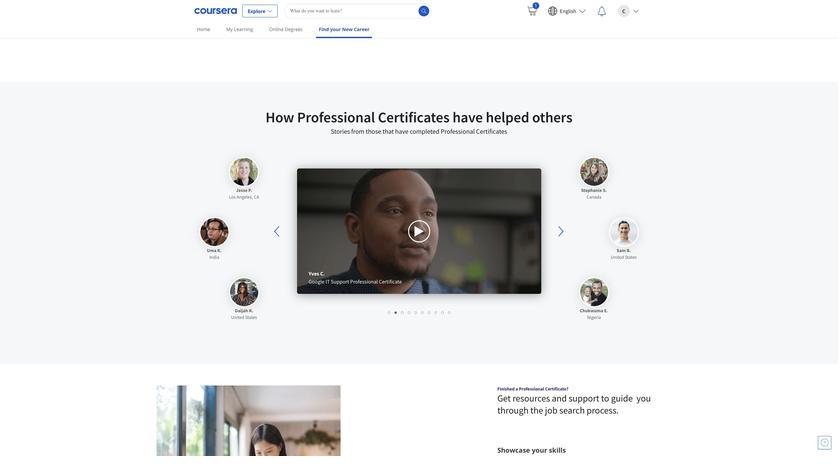 Task type: describe. For each thing, give the bounding box(es) containing it.
certificate?
[[546, 387, 569, 393]]

how professional certificates have helped others stories from those that have completed professional certificates
[[266, 108, 573, 136]]

all
[[440, 16, 445, 22]]

support
[[331, 279, 349, 285]]

1
[[535, 2, 538, 9]]

0 vertical spatial completed
[[375, 31, 398, 37]]

coursera image
[[194, 6, 237, 16]]

c
[[623, 8, 626, 14]]

or
[[459, 31, 464, 37]]

helped
[[486, 108, 530, 127]]

help center image
[[821, 439, 829, 447]]

google
[[309, 279, 325, 285]]

designed
[[342, 31, 361, 37]]

my learning
[[226, 26, 253, 32]]

s.
[[603, 188, 607, 194]]

find your new career link
[[316, 22, 373, 38]]

completed inside how professional certificates have helped others stories from those that have completed professional certificates
[[410, 127, 440, 136]]

ca
[[254, 194, 259, 200]]

per
[[492, 31, 500, 37]]

explore
[[248, 8, 266, 14]]

a
[[516, 387, 519, 393]]

states for sam b.
[[625, 255, 637, 261]]

6
[[405, 31, 408, 37]]

0 horizontal spatial certificates
[[378, 108, 450, 127]]

home link
[[194, 22, 213, 37]]

uma
[[207, 248, 217, 254]]

stephanie
[[582, 188, 603, 194]]

sam
[[617, 248, 626, 254]]

What do you want to learn? text field
[[285, 4, 432, 18]]

it
[[326, 279, 330, 285]]

online degrees link
[[267, 22, 306, 37]]

find your new career
[[319, 26, 370, 32]]

slides element
[[285, 310, 553, 316]]

those
[[366, 127, 382, 136]]

uma k. india
[[207, 248, 222, 261]]

e.
[[605, 308, 609, 314]]

get
[[498, 393, 511, 405]]

work
[[480, 31, 491, 37]]

c button
[[613, 0, 644, 22]]

daijah r. united states
[[231, 308, 257, 321]]

new
[[342, 26, 353, 32]]

coursera
[[386, 16, 406, 22]]

english
[[561, 8, 577, 14]]

that
[[383, 127, 394, 136]]

find
[[319, 26, 329, 32]]

certificate
[[379, 279, 402, 285]]

³ most designed to be completed in 6 months, with 10 hours or less of work per week
[[327, 31, 512, 37]]

nigeria
[[588, 315, 602, 321]]

how
[[266, 108, 294, 127]]

united for sam
[[611, 255, 625, 261]]

your for showcase
[[532, 446, 548, 456]]

10
[[439, 31, 444, 37]]

1 horizontal spatial certificates
[[477, 127, 508, 136]]

showcase your skills
[[498, 446, 566, 456]]

resources
[[513, 393, 551, 405]]

shopping cart: 1 item element
[[527, 2, 540, 16]]

yves c. google it support professional certificate
[[309, 271, 402, 285]]

finished
[[498, 387, 515, 393]]

professional inside finished a professional certificate? get resources and support to guide  you through the job search process.
[[519, 387, 545, 393]]

finished a professional certificate? get resources and support to guide  you through the job search process.
[[498, 387, 652, 417]]

stories
[[331, 127, 350, 136]]

daijah
[[235, 308, 248, 314]]



Task type: locate. For each thing, give the bounding box(es) containing it.
others
[[533, 108, 573, 127]]

b.
[[627, 248, 632, 254]]

jesse p. los angeles, ca
[[229, 188, 259, 200]]

0 horizontal spatial states
[[245, 315, 257, 321]]

to right support
[[602, 393, 610, 405]]

less
[[465, 31, 473, 37]]

your for find
[[330, 26, 341, 32]]

online
[[269, 26, 284, 32]]

stephanie s. canada
[[582, 188, 607, 200]]

in
[[400, 31, 404, 37]]

1 vertical spatial states
[[245, 315, 257, 321]]

home
[[197, 26, 210, 32]]

chukwuma
[[580, 308, 604, 314]]

be
[[368, 31, 374, 37]]

²
[[383, 16, 385, 22]]

india
[[210, 255, 219, 261]]

1 horizontal spatial have
[[453, 108, 483, 127]]

explore button
[[242, 5, 278, 17]]

most
[[329, 31, 340, 37]]

0 horizontal spatial have
[[396, 127, 409, 136]]

p.
[[249, 188, 252, 194]]

1 vertical spatial to
[[602, 393, 610, 405]]

to left be
[[363, 31, 367, 37]]

united down "sam"
[[611, 255, 625, 261]]

to
[[363, 31, 367, 37], [602, 393, 610, 405]]

have
[[453, 108, 483, 127], [396, 127, 409, 136]]

search
[[560, 405, 585, 417]]

states down b. on the bottom of page
[[625, 255, 637, 261]]

0 vertical spatial have
[[453, 108, 483, 127]]

go to previous slide image
[[270, 224, 285, 240], [274, 227, 279, 237]]

showcase
[[498, 446, 531, 456]]

learning
[[234, 26, 253, 32]]

certificates up that
[[378, 108, 450, 127]]

process.
[[587, 405, 619, 417]]

to inside finished a professional certificate? get resources and support to guide  you through the job search process.
[[602, 393, 610, 405]]

yves
[[309, 271, 319, 277]]

0 horizontal spatial completed
[[375, 31, 398, 37]]

united
[[611, 255, 625, 261], [231, 315, 244, 321]]

united inside sam b. united states
[[611, 255, 625, 261]]

online degrees
[[269, 26, 303, 32]]

completed
[[375, 31, 398, 37], [410, 127, 440, 136]]

states
[[625, 255, 637, 261], [245, 315, 257, 321]]

sam b. united states
[[611, 248, 637, 261]]

english button
[[543, 0, 592, 22]]

hours
[[445, 31, 458, 37]]

united inside daijah r. united states
[[231, 315, 244, 321]]

data,
[[427, 16, 439, 22]]

filled play image
[[414, 226, 425, 238]]

1 horizontal spatial to
[[602, 393, 610, 405]]

states inside sam b. united states
[[625, 255, 637, 261]]

1 vertical spatial have
[[396, 127, 409, 136]]

professional inside yves c. google it support professional certificate
[[351, 279, 378, 285]]

degrees
[[285, 26, 303, 32]]

skills
[[549, 446, 566, 456]]

1 vertical spatial completed
[[410, 127, 440, 136]]

1 horizontal spatial states
[[625, 255, 637, 261]]

platform
[[407, 16, 426, 22]]

months,
[[409, 31, 427, 37]]

canada
[[587, 194, 602, 200]]

certificates down 'helped'
[[477, 127, 508, 136]]

³
[[327, 31, 328, 37]]

0 vertical spatial states
[[625, 255, 637, 261]]

and
[[552, 393, 567, 405]]

support
[[569, 393, 600, 405]]

² coursera platform data, all time
[[383, 16, 456, 22]]

career
[[354, 26, 370, 32]]

0 horizontal spatial to
[[363, 31, 367, 37]]

1 vertical spatial certificates
[[477, 127, 508, 136]]

chukwuma e. nigeria
[[580, 308, 609, 321]]

of
[[475, 31, 479, 37]]

job
[[546, 405, 558, 417]]

0 horizontal spatial your
[[330, 26, 341, 32]]

1 vertical spatial your
[[532, 446, 548, 456]]

time
[[446, 16, 456, 22]]

states inside daijah r. united states
[[245, 315, 257, 321]]

k.
[[218, 248, 222, 254]]

1 vertical spatial united
[[231, 315, 244, 321]]

0 vertical spatial your
[[330, 26, 341, 32]]

0 vertical spatial to
[[363, 31, 367, 37]]

through
[[498, 405, 529, 417]]

united for daijah
[[231, 315, 244, 321]]

your
[[330, 26, 341, 32], [532, 446, 548, 456]]

1 horizontal spatial completed
[[410, 127, 440, 136]]

0 vertical spatial certificates
[[378, 108, 450, 127]]

my
[[226, 26, 233, 32]]

week
[[501, 31, 512, 37]]

you
[[637, 393, 652, 405]]

with
[[428, 31, 437, 37]]

my learning link
[[224, 22, 256, 37]]

professional
[[297, 108, 375, 127], [441, 127, 475, 136], [351, 279, 378, 285], [519, 387, 545, 393]]

certificates
[[378, 108, 450, 127], [477, 127, 508, 136]]

c.
[[320, 271, 325, 277]]

states down r. on the left of page
[[245, 315, 257, 321]]

None search field
[[285, 4, 432, 18]]

1 horizontal spatial united
[[611, 255, 625, 261]]

jesse
[[236, 188, 248, 194]]

1 link
[[522, 0, 543, 22]]

go to next slide image
[[554, 224, 569, 240]]

0 horizontal spatial united
[[231, 315, 244, 321]]

from
[[352, 127, 365, 136]]

your left skills
[[532, 446, 548, 456]]

united down daijah
[[231, 315, 244, 321]]

angeles,
[[237, 194, 253, 200]]

r.
[[249, 308, 253, 314]]

states for daijah r.
[[245, 315, 257, 321]]

your right ³
[[330, 26, 341, 32]]

los
[[229, 194, 236, 200]]

0 vertical spatial united
[[611, 255, 625, 261]]

the
[[531, 405, 544, 417]]

1 horizontal spatial your
[[532, 446, 548, 456]]



Task type: vqa. For each thing, say whether or not it's contained in the screenshot.
Jesse P. Los Angeles, CA
yes



